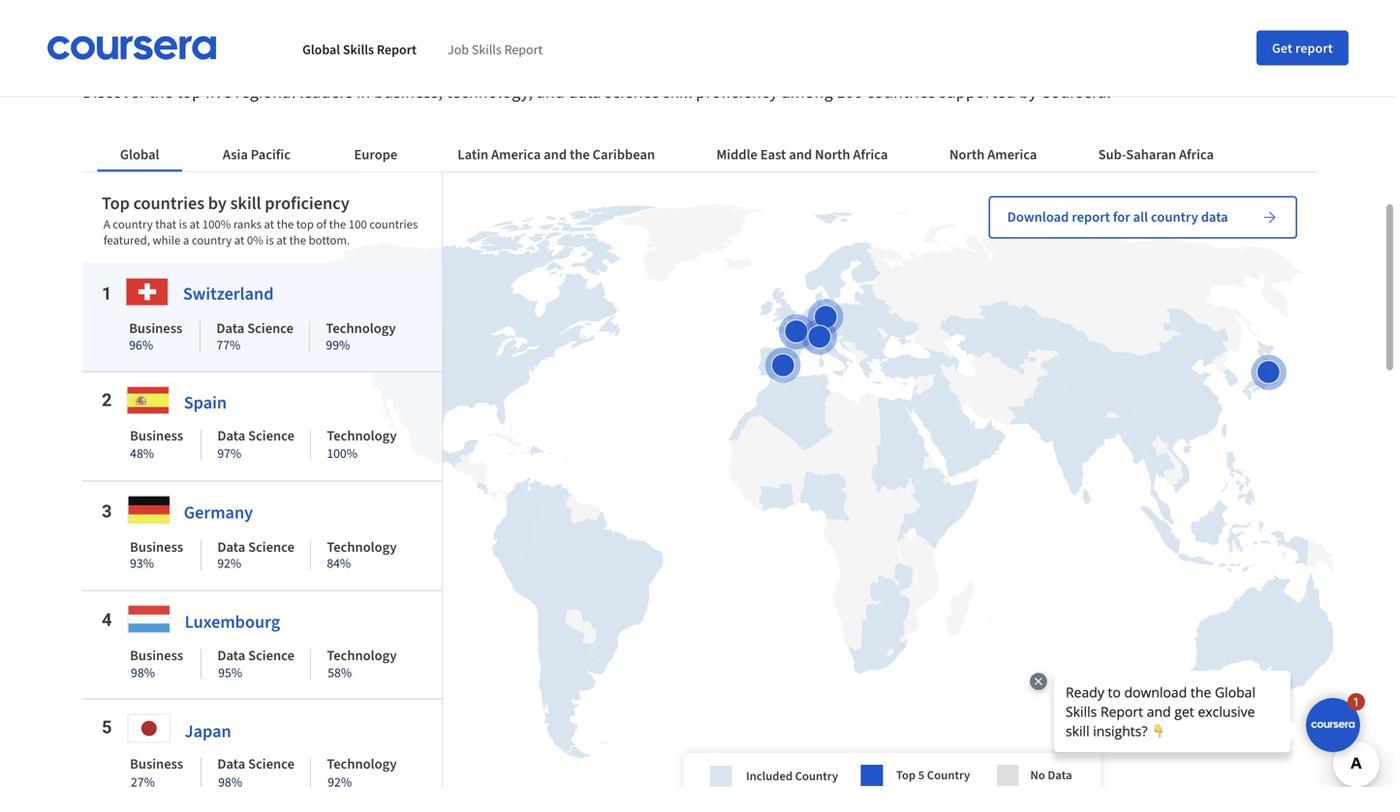 Task type: vqa. For each thing, say whether or not it's contained in the screenshot.
rightmost SKILLS
yes



Task type: describe. For each thing, give the bounding box(es) containing it.
global skills report
[[302, 41, 417, 58]]

job skills report link
[[448, 41, 543, 58]]

get report button
[[1257, 31, 1349, 65]]

skills for job
[[472, 41, 502, 58]]

coursera logo image
[[47, 36, 217, 60]]

skills for global
[[343, 41, 374, 58]]

global
[[302, 41, 340, 58]]

job
[[448, 41, 469, 58]]



Task type: locate. For each thing, give the bounding box(es) containing it.
get
[[1272, 39, 1293, 57]]

report
[[1296, 39, 1334, 57]]

job skills report
[[448, 41, 543, 58]]

report left job
[[377, 41, 417, 58]]

1 horizontal spatial report
[[504, 41, 543, 58]]

skills right job
[[472, 41, 502, 58]]

1 report from the left
[[377, 41, 417, 58]]

report
[[377, 41, 417, 58], [504, 41, 543, 58]]

skills
[[343, 41, 374, 58], [472, 41, 502, 58]]

report for global skills report
[[377, 41, 417, 58]]

get report
[[1272, 39, 1334, 57]]

global skills report link
[[302, 41, 417, 58]]

1 horizontal spatial skills
[[472, 41, 502, 58]]

skills right global
[[343, 41, 374, 58]]

report for job skills report
[[504, 41, 543, 58]]

report right job
[[504, 41, 543, 58]]

0 horizontal spatial skills
[[343, 41, 374, 58]]

0 horizontal spatial report
[[377, 41, 417, 58]]

2 skills from the left
[[472, 41, 502, 58]]

2 report from the left
[[504, 41, 543, 58]]

1 skills from the left
[[343, 41, 374, 58]]



